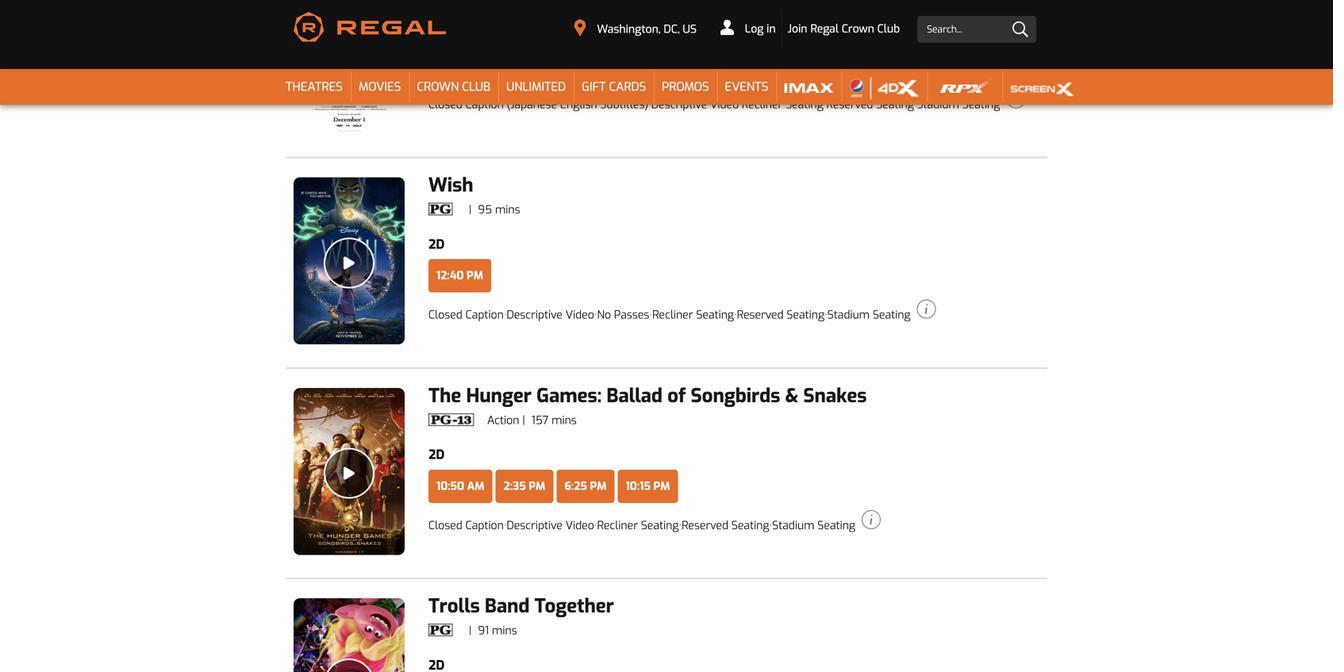 Task type: vqa. For each thing, say whether or not it's contained in the screenshot.
25,
no



Task type: locate. For each thing, give the bounding box(es) containing it.
0 vertical spatial mins
[[495, 203, 520, 217]]

2 vertical spatial |
[[469, 624, 472, 638]]

club
[[878, 21, 900, 36], [462, 79, 491, 95]]

caption down am
[[466, 518, 504, 533]]

trolls band together
[[429, 594, 614, 619]]

10:15
[[626, 479, 651, 494]]

2d up 12:25
[[429, 25, 445, 42]]

1 vertical spatial recliner
[[653, 308, 693, 322]]

0 vertical spatial recliner
[[742, 97, 783, 112]]

0 vertical spatial caption
[[466, 97, 504, 112]]

the hunger games: ballad of songbirds & snakes link
[[429, 383, 1040, 409]]

2 vertical spatial caption
[[466, 518, 504, 533]]

2 vertical spatial stadium element
[[772, 518, 856, 533]]

0 horizontal spatial showtime details image
[[862, 510, 881, 529]]

wish link
[[429, 173, 1040, 198]]

3:40 pm link
[[494, 49, 552, 82]]

1 vertical spatial showtime details image
[[917, 300, 936, 319]]

caption down 12:40 pm link
[[466, 308, 504, 322]]

| left 95 at left top
[[469, 203, 472, 217]]

recliner element down events in the right of the page
[[742, 97, 824, 112]]

crown
[[842, 21, 875, 36], [417, 79, 459, 95]]

12:25 pm
[[437, 58, 483, 73]]

0 vertical spatial recliner element
[[742, 97, 824, 112]]

1 vertical spatial stadium
[[828, 308, 870, 322]]

1 vertical spatial cc element
[[429, 308, 504, 322]]

events
[[725, 79, 769, 95]]

descriptive left no
[[507, 308, 563, 322]]

join regal crown club link
[[782, 10, 906, 48]]

| 95 mins
[[466, 203, 520, 217]]

2 vertical spatial mins
[[492, 624, 517, 638]]

1 vertical spatial descriptive
[[507, 308, 563, 322]]

2 horizontal spatial reserved
[[827, 97, 873, 112]]

2 vertical spatial showtime details image
[[862, 510, 881, 529]]

dv element left no
[[507, 308, 594, 322]]

1 horizontal spatial stadium
[[828, 308, 870, 322]]

caption for closed caption · ( japanese · english subtitles ) · descriptive video · recliner seating · reserved seating · stadium seating
[[466, 97, 504, 112]]

caption left "("
[[466, 97, 504, 112]]

2:35 pm
[[504, 479, 546, 494]]

1 vertical spatial caption
[[466, 308, 504, 322]]

pm right 12:25
[[466, 58, 483, 73]]

recliner down 10:15
[[597, 518, 638, 533]]

dv element down 6:25
[[507, 518, 594, 533]]

0 vertical spatial dv element
[[652, 97, 739, 112]]

closed
[[429, 97, 463, 112], [429, 308, 463, 322], [429, 518, 463, 533]]

mins right 157
[[552, 413, 577, 428]]

1 vertical spatial closed
[[429, 308, 463, 322]]

video down events in the right of the page
[[710, 97, 739, 112]]

2 vertical spatial descriptive
[[507, 518, 563, 533]]

3 caption from the top
[[466, 518, 504, 533]]

10:50 am
[[437, 479, 485, 494]]

mins for wish
[[495, 203, 520, 217]]

descriptive down 2:35 pm link
[[507, 518, 563, 533]]

2 vertical spatial cc element
[[429, 518, 504, 533]]

join regal crown club
[[788, 21, 900, 36]]

washington, dc, us
[[597, 22, 697, 37]]

6:25
[[565, 479, 587, 494]]

3 screening type: 2d element from the top
[[429, 447, 445, 463]]

0 vertical spatial closed
[[429, 97, 463, 112]]

cc element down crown club
[[429, 97, 504, 112]]

pm right 12:40
[[467, 268, 483, 283]]

3:40
[[502, 58, 525, 73]]

2d for wish
[[429, 236, 445, 253]]

closed down 12:40
[[429, 308, 463, 322]]

3 closed from the top
[[429, 518, 463, 533]]

club up pepsi 4dx logo in the right of the page
[[878, 21, 900, 36]]

12:25
[[437, 58, 463, 73]]

recliner right passes
[[653, 308, 693, 322]]

action
[[487, 413, 519, 428]]

1 vertical spatial crown
[[417, 79, 459, 95]]

2 vertical spatial 2d
[[429, 447, 445, 463]]

crown right regal
[[842, 21, 875, 36]]

dv element
[[652, 97, 739, 112], [507, 308, 594, 322], [507, 518, 594, 533]]

caption
[[466, 97, 504, 112], [466, 308, 504, 322], [466, 518, 504, 533]]

pm for 12:40 pm
[[467, 268, 483, 283]]

subtitles
[[600, 97, 645, 112]]

1 horizontal spatial recliner
[[653, 308, 693, 322]]

| for trolls band together
[[469, 624, 472, 638]]

video down 6:25
[[566, 518, 594, 533]]

95
[[478, 203, 492, 217]]

wish
[[429, 173, 473, 198]]

closed for closed caption · descriptive video · no passes · recliner seating · reserved seating · stadium seating
[[429, 308, 463, 322]]

mins right 95 at left top
[[495, 203, 520, 217]]

2 2d from the top
[[429, 236, 445, 253]]

pm for 3:40 pm
[[528, 58, 544, 73]]

join
[[788, 21, 808, 36]]

games:
[[537, 383, 602, 409]]

2 vertical spatial recliner
[[597, 518, 638, 533]]

0 vertical spatial stadium
[[917, 97, 960, 112]]

recliner element
[[742, 97, 824, 112], [653, 308, 734, 322], [597, 518, 679, 533]]

1 horizontal spatial showtime details image
[[917, 300, 936, 319]]

recliner down events in the right of the page
[[742, 97, 783, 112]]

1 horizontal spatial crown
[[842, 21, 875, 36]]

pm for 6:45 pm
[[589, 58, 606, 73]]

pm up unlimited
[[528, 58, 544, 73]]

&
[[785, 383, 799, 409]]

closed down 10:50
[[429, 518, 463, 533]]

0 vertical spatial |
[[469, 203, 472, 217]]

1 closed from the top
[[429, 97, 463, 112]]

3:40 pm
[[502, 58, 544, 73]]

0 vertical spatial reserved
[[827, 97, 873, 112]]

screening type: 2d element for 12:25 pm
[[429, 25, 445, 42]]

promos
[[662, 79, 709, 95]]

closed caption · descriptive video · recliner seating · reserved seating · stadium seating
[[429, 518, 856, 533]]

trolls band together link
[[429, 594, 1040, 619]]

2 vertical spatial video
[[566, 518, 594, 533]]

map marker icon image
[[574, 19, 586, 37]]

·
[[504, 97, 507, 112], [557, 97, 560, 112], [649, 97, 652, 112], [739, 97, 742, 112], [824, 97, 827, 112], [914, 97, 917, 112], [504, 308, 507, 322], [594, 308, 597, 322], [650, 308, 653, 322], [734, 308, 737, 322], [825, 308, 828, 322], [504, 518, 507, 533], [594, 518, 597, 533], [679, 518, 682, 533], [770, 518, 772, 533]]

ballad
[[607, 383, 663, 409]]

movies
[[359, 79, 401, 95]]

2d up 12:40
[[429, 236, 445, 253]]

crown down 12:25
[[417, 79, 459, 95]]

dv element for recliner seating
[[507, 518, 594, 533]]

1 vertical spatial video
[[566, 308, 594, 322]]

0 vertical spatial cc element
[[429, 97, 504, 112]]

together
[[535, 594, 614, 619]]

reserved
[[827, 97, 873, 112], [737, 308, 784, 322], [682, 518, 729, 533]]

imax image
[[785, 76, 834, 100]]

2 screening type: 2d element from the top
[[429, 236, 445, 253]]

1 vertical spatial stadium element
[[828, 308, 911, 322]]

0 horizontal spatial stadium
[[772, 518, 815, 533]]

mins
[[495, 203, 520, 217], [552, 413, 577, 428], [492, 624, 517, 638]]

pm right 10:15
[[654, 479, 670, 494]]

mins for trolls band together
[[492, 624, 517, 638]]

2d up 10:50
[[429, 447, 445, 463]]

stadium element
[[917, 97, 1000, 112], [828, 308, 911, 322], [772, 518, 856, 533]]

video left no
[[566, 308, 594, 322]]

club down 12:25 pm
[[462, 79, 491, 95]]

mins right the "91"
[[492, 624, 517, 638]]

closed down crown club
[[429, 97, 463, 112]]

1 vertical spatial recliner element
[[653, 308, 734, 322]]

1 vertical spatial 2d
[[429, 236, 445, 253]]

1 vertical spatial dv element
[[507, 308, 594, 322]]

dv element down promos on the top of the page
[[652, 97, 739, 112]]

0 horizontal spatial crown
[[417, 79, 459, 95]]

screening type: 2d element up 12:40
[[429, 236, 445, 253]]

| left the "91"
[[469, 624, 472, 638]]

10:50 am link
[[429, 470, 493, 503]]

unlimited
[[507, 79, 566, 95]]

1 caption from the top
[[466, 97, 504, 112]]

screening type: 2d element for 10:50 am
[[429, 447, 445, 463]]

seating
[[786, 97, 824, 112], [876, 97, 914, 112], [963, 97, 1000, 112], [696, 308, 734, 322], [787, 308, 825, 322], [873, 308, 911, 322], [641, 518, 679, 533], [732, 518, 770, 533], [818, 518, 856, 533]]

10:00 pm
[[625, 58, 673, 73]]

showtime details image
[[1007, 89, 1026, 108], [917, 300, 936, 319], [862, 510, 881, 529]]

0 horizontal spatial recliner
[[597, 518, 638, 533]]

cc element down 12:40 pm link
[[429, 308, 504, 322]]

|
[[469, 203, 472, 217], [523, 413, 525, 428], [469, 624, 472, 638]]

pm right 2:35
[[529, 479, 546, 494]]

trolls
[[429, 594, 480, 619]]

pm for 10:00 pm
[[656, 58, 673, 73]]

video for passes
[[566, 308, 594, 322]]

pm for 6:25 pm
[[590, 479, 607, 494]]

screening type: 2d element up 10:50
[[429, 447, 445, 463]]

reserved-selected element
[[827, 97, 914, 112], [737, 308, 825, 322], [682, 518, 770, 533]]

songbirds
[[691, 383, 781, 409]]

descriptive for recliner
[[507, 518, 563, 533]]

recliner element right passes
[[653, 308, 734, 322]]

caption for closed caption · descriptive video · no passes · recliner seating · reserved seating · stadium seating
[[466, 308, 504, 322]]

2 vertical spatial dv element
[[507, 518, 594, 533]]

2 vertical spatial reserved
[[682, 518, 729, 533]]

pm
[[466, 58, 483, 73], [528, 58, 544, 73], [589, 58, 606, 73], [656, 58, 673, 73], [467, 268, 483, 283], [529, 479, 546, 494], [590, 479, 607, 494], [654, 479, 670, 494]]

1 cc element from the top
[[429, 97, 504, 112]]

pm right 10:00
[[656, 58, 673, 73]]

0 vertical spatial stadium element
[[917, 97, 1000, 112]]

0 vertical spatial club
[[878, 21, 900, 36]]

1 horizontal spatial club
[[878, 21, 900, 36]]

1 screening type: 2d element from the top
[[429, 25, 445, 42]]

12:40
[[437, 268, 464, 283]]

10:15 pm link
[[618, 470, 678, 503]]

video
[[710, 97, 739, 112], [566, 308, 594, 322], [566, 518, 594, 533]]

1 vertical spatial |
[[523, 413, 525, 428]]

0 vertical spatial 2d
[[429, 25, 445, 42]]

of
[[668, 383, 686, 409]]

some material may not be suitable for young children. image
[[429, 203, 453, 216]]

3 2d from the top
[[429, 447, 445, 463]]

descriptive down promos on the top of the page
[[652, 97, 707, 112]]

0 vertical spatial showtime details image
[[1007, 89, 1026, 108]]

log in
[[742, 21, 776, 36]]

screening type: 2d element
[[429, 25, 445, 42], [429, 236, 445, 253], [429, 447, 445, 463], [429, 657, 445, 672]]

cc element
[[429, 97, 504, 112], [429, 308, 504, 322], [429, 518, 504, 533]]

movies link
[[351, 69, 409, 105]]

recliner
[[742, 97, 783, 112], [653, 308, 693, 322], [597, 518, 638, 533]]

user icon image
[[721, 19, 734, 35]]

4 screening type: 2d element from the top
[[429, 657, 445, 672]]

theatres
[[286, 79, 343, 95]]

2 closed from the top
[[429, 308, 463, 322]]

2 caption from the top
[[466, 308, 504, 322]]

japanese element
[[511, 97, 557, 112]]

screening type: 2d element up 12:25
[[429, 25, 445, 42]]

1 vertical spatial reserved
[[737, 308, 784, 322]]

6:45 pm
[[563, 58, 606, 73]]

pm for 12:25 pm
[[466, 58, 483, 73]]

recliner element down 10:15
[[597, 518, 679, 533]]

2 vertical spatial closed
[[429, 518, 463, 533]]

cards
[[609, 79, 646, 95]]

157
[[532, 413, 549, 428]]

pm right 6:25
[[590, 479, 607, 494]]

3 cc element from the top
[[429, 518, 504, 533]]

descriptive
[[652, 97, 707, 112], [507, 308, 563, 322], [507, 518, 563, 533]]

stadium
[[917, 97, 960, 112], [828, 308, 870, 322], [772, 518, 815, 533]]

theatres link
[[278, 69, 351, 105]]

0 horizontal spatial club
[[462, 79, 491, 95]]

2d
[[429, 25, 445, 42], [429, 236, 445, 253], [429, 447, 445, 463]]

1 vertical spatial mins
[[552, 413, 577, 428]]

10:00
[[625, 58, 653, 73]]

washington,
[[597, 22, 661, 37]]

screening type: 2d element down some material may not be suitable for young children. icon
[[429, 657, 445, 672]]

some material may be inappropriate for children under 13. image
[[429, 413, 475, 426]]

10:50
[[437, 479, 464, 494]]

| left 157
[[523, 413, 525, 428]]

| for wish
[[469, 203, 472, 217]]

cc element for am
[[429, 518, 504, 533]]

dv element for no passes
[[507, 308, 594, 322]]

pm up gift
[[589, 58, 606, 73]]

cc element down 10:50 am link
[[429, 518, 504, 533]]

1 horizontal spatial reserved
[[737, 308, 784, 322]]



Task type: describe. For each thing, give the bounding box(es) containing it.
descriptive for no
[[507, 308, 563, 322]]

closed caption · ( japanese · english subtitles ) · descriptive video · recliner seating · reserved seating · stadium seating
[[429, 97, 1000, 112]]

2 horizontal spatial recliner
[[742, 97, 783, 112]]

gift cards
[[582, 79, 646, 95]]

6:25 pm
[[565, 479, 607, 494]]

gift cards link
[[574, 69, 654, 105]]

6:45 pm link
[[556, 49, 614, 82]]

2:35
[[504, 479, 526, 494]]

12:40 pm
[[437, 268, 483, 283]]

passes
[[614, 308, 650, 322]]

2d for the hunger games: ballad of songbirds & snakes
[[429, 447, 445, 463]]

us
[[683, 22, 697, 37]]

screening type: 2d element for 12:40 pm
[[429, 236, 445, 253]]

1 2d from the top
[[429, 25, 445, 42]]

)
[[645, 97, 649, 112]]

2 horizontal spatial showtime details image
[[1007, 89, 1026, 108]]

godzilla minus one image
[[294, 0, 405, 134]]

sub-titled element
[[560, 97, 645, 112]]

the hunger games: ballad of songbirds & snakes image
[[294, 388, 405, 555]]

gift
[[582, 79, 606, 95]]

regal
[[811, 21, 839, 36]]

2 vertical spatial reserved-selected element
[[682, 518, 770, 533]]

0 vertical spatial descriptive
[[652, 97, 707, 112]]

closed for closed caption · ( japanese · english subtitles ) · descriptive video · recliner seating · reserved seating · stadium seating
[[429, 97, 463, 112]]

6:25 pm link
[[557, 470, 615, 503]]

wish image
[[294, 178, 405, 345]]

the hunger games: ballad of songbirds & snakes
[[429, 383, 867, 409]]

0 horizontal spatial reserved
[[682, 518, 729, 533]]

band
[[485, 594, 530, 619]]

snakes
[[804, 383, 867, 409]]

(
[[507, 97, 511, 112]]

1 vertical spatial reserved-selected element
[[737, 308, 825, 322]]

dc,
[[664, 22, 680, 37]]

91
[[478, 624, 489, 638]]

0 vertical spatial reserved-selected element
[[827, 97, 914, 112]]

log
[[745, 21, 764, 36]]

promos link
[[654, 69, 717, 105]]

hunger
[[466, 383, 532, 409]]

0 vertical spatial crown
[[842, 21, 875, 36]]

2:35 pm link
[[496, 470, 554, 503]]

rpx - regal premium experience image
[[935, 76, 995, 100]]

crown club link
[[409, 69, 499, 105]]

events link
[[717, 69, 777, 105]]

12:40 pm link
[[429, 259, 491, 293]]

some material may not be suitable for young children. image
[[429, 624, 453, 637]]

washington, dc, us link
[[564, 15, 707, 42]]

caption for closed caption · descriptive video · recliner seating · reserved seating · stadium seating
[[466, 518, 504, 533]]

pepsi 4dx logo image
[[850, 76, 920, 100]]

the
[[429, 383, 461, 409]]

screenx image
[[1011, 76, 1075, 100]]

in
[[767, 21, 776, 36]]

| 91 mins
[[466, 624, 517, 638]]

no
[[597, 308, 611, 322]]

2 vertical spatial recliner element
[[597, 518, 679, 533]]

pm for 2:35 pm
[[529, 479, 546, 494]]

crown club
[[417, 79, 491, 95]]

japanese
[[511, 97, 557, 112]]

cc element for pm
[[429, 97, 504, 112]]

regal image
[[294, 12, 446, 42]]

am
[[467, 479, 485, 494]]

2 horizontal spatial stadium
[[917, 97, 960, 112]]

10:00 pm link
[[617, 49, 681, 82]]

action | 157 mins
[[487, 413, 577, 428]]

log in link
[[715, 10, 782, 49]]

12:25 pm link
[[429, 49, 491, 82]]

1 vertical spatial club
[[462, 79, 491, 95]]

unlimited link
[[499, 69, 574, 105]]

pm for 10:15 pm
[[654, 479, 670, 494]]

2 vertical spatial stadium
[[772, 518, 815, 533]]

no-pass element
[[597, 308, 650, 322]]

2 cc element from the top
[[429, 308, 504, 322]]

closed caption · descriptive video · no passes · recliner seating · reserved seating · stadium seating
[[429, 308, 911, 322]]

6:45
[[563, 58, 586, 73]]

video for seating
[[566, 518, 594, 533]]

0 vertical spatial video
[[710, 97, 739, 112]]

10:15 pm
[[626, 479, 670, 494]]

closed for closed caption · descriptive video · recliner seating · reserved seating · stadium seating
[[429, 518, 463, 533]]

english
[[560, 97, 597, 112]]

Search... text field
[[918, 16, 1037, 43]]



